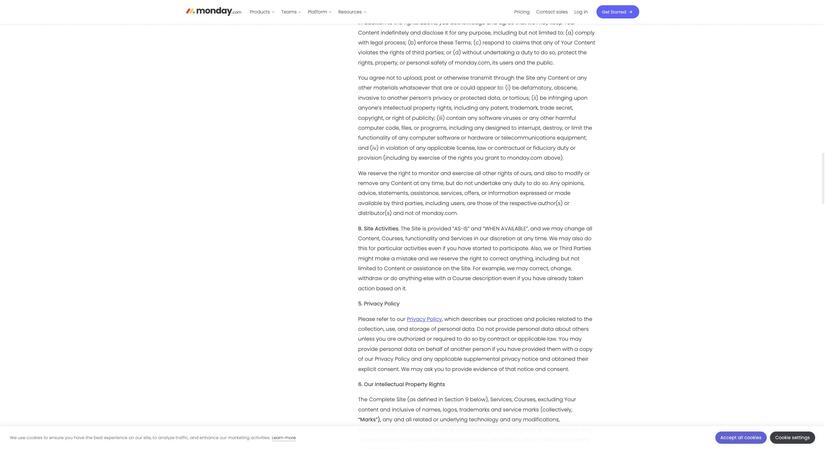 Task type: describe. For each thing, give the bounding box(es) containing it.
is
[[422, 225, 426, 232]]

monday.com inside you agree not to upload, post or otherwise transmit through the site any content or any other materials whatsoever that are or could appear to: (i) be defamatory, obscene, invasive to another person's privacy or protected data, or tortious; (ii) be infringing upon anyone's intellectual property rights, including any patent, trademark, trade secret, copyright, or right of publicity; (iii) contain any software viruses or any other harmful computer code, files, or programs, including any designed to interrupt, destroy, or limit the functionality of any computer software or hardware or telecommunications equipment; and (iv) in violation of any applicable license, law or contractual or fiduciary duty or provision (including by exercise of the rights you grant to monday.com above).
[[507, 154, 543, 162]]

of left the ours,
[[514, 170, 519, 177]]

or up author(s)
[[548, 190, 553, 197]]

b.
[[358, 225, 363, 232]]

do up based
[[390, 275, 397, 282]]

1 horizontal spatial software
[[479, 114, 502, 122]]

privacy inside , which describes our practices and policies related to the collection, use, and storage of personal data. do not provide personal data about others unless you are authorized or required to do so by contract or applicable law. you may provide personal data on behalf of another person if you have provided them with a copy of our privacy policy and any applicable supplemental privacy notice and obtained their explicit consent. we may ask you to provide evidence of that notice and consent.
[[375, 356, 394, 363]]

but inside . the site is provided "as-is" and "when available", and we may change all content, courses, functionality and services in our discretion at any time. we may also do this for particular activities even if you have started to participate. also, we or third parties might make a mistake and we reserve the right to correct anything, including but not limited to content or assistance on the site. for example, we may correct, change, withdraw or do anything else with a course description even if you have already taken action based on it.
[[561, 255, 570, 262]]

log in link
[[571, 7, 591, 17]]

refer
[[377, 315, 389, 323]]

designed
[[486, 124, 510, 132]]

also inside we reserve the right to monitor and exercise all other rights of ours, and also to modify or remove any content at any time, but do not undertake any duty to do so. any opinions, advice, statements, assistance, services, offers, or information expressed or made available by third parties, including users, are those of the respective author(s) or distributor(s) and not of monday.com.
[[546, 170, 557, 177]]

third
[[560, 245, 572, 252]]

otherwise inside we reserve the right to remove your content if we believe your content violates these terms or may otherwise create liability for us.
[[396, 4, 421, 11]]

your inside the complete site (as defined in section 9 below), services, courses, excluding your content and inclusive of names, logos, trademarks and service marks (collectively, "marks"),
[[565, 396, 576, 404]]

respond
[[483, 39, 504, 46]]

including up contain
[[454, 104, 478, 112]]

by inside you agree not to upload, post or otherwise transmit through the site any content or any other materials whatsoever that are or could appear to: (i) be defamatory, obscene, invasive to another person's privacy or protected data, or tortious; (ii) be infringing upon anyone's intellectual property rights, including any patent, trademark, trade secret, copyright, or right of publicity; (iii) contain any software viruses or any other harmful computer code, files, or programs, including any designed to interrupt, destroy, or limit the functionality of any computer software or hardware or telecommunications equipment; and (iv) in violation of any applicable license, law or contractual or fiduciary duty or provision (including by exercise of the rights you grant to monday.com above).
[[411, 154, 417, 162]]

this
[[358, 245, 367, 252]]

(a)
[[566, 29, 574, 36]]

data,
[[488, 94, 501, 102]]

property,
[[375, 59, 398, 66]]

if right activities in the bottom of the page
[[443, 245, 446, 252]]

your up protect
[[561, 39, 573, 46]]

limited inside in addition to the rights above, you acknowledge and agree that we may keep your content indefinitely and disclose it for any purpose, including but not limited to: (a) comply with legal process; (b) enforce these terms; (c) respond to claims that any of your content violates the rights of third parties; or (d) without undertaking a duty to do so, protect the rights, property, or personal safety of monday.com, its users and the public.
[[539, 29, 557, 36]]

may left "ask" on the bottom of the page
[[411, 366, 423, 373]]

legal
[[370, 39, 383, 46]]

without
[[463, 49, 482, 56]]

treaties.
[[383, 446, 404, 449]]

may inside any and all related or underlying technology and any modifications, enhancements or derivative works of the foregoing, are the property of monday.com and its licensors, and may be protected by applicable copyright or other intellectual property laws and treaties.
[[403, 436, 414, 444]]

accept all cookies
[[721, 435, 762, 441]]

third inside we reserve the right to monitor and exercise all other rights of ours, and also to modify or remove any content at any time, but do not undertake any duty to do so. any opinions, advice, statements, assistance, services, offers, or information expressed or made available by third parties, including users, are those of the respective author(s) or distributor(s) and not of monday.com.
[[392, 200, 403, 207]]

1 horizontal spatial provide
[[452, 366, 472, 373]]

"as-
[[453, 225, 464, 232]]

we inside we reserve the right to remove your content if we believe your content violates these terms or may otherwise create liability for us.
[[480, 0, 488, 1]]

violates inside in addition to the rights above, you acknowledge and agree that we may keep your content indefinitely and disclose it for any purpose, including but not limited to: (a) comply with legal process; (b) enforce these terms; (c) respond to claims that any of your content violates the rights of third parties; or (d) without undertaking a duty to do so, protect the rights, property, or personal safety of monday.com, its users and the public.
[[358, 49, 378, 56]]

duty inside in addition to the rights above, you acknowledge and agree that we may keep your content indefinitely and disclose it for any purpose, including but not limited to: (a) comply with legal process; (b) enforce these terms; (c) respond to claims that any of your content violates the rights of third parties; or (d) without undertaking a duty to do so, protect the rights, property, or personal safety of monday.com, its users and the public.
[[521, 49, 533, 56]]

or right contract
[[511, 336, 517, 343]]

copy
[[580, 346, 593, 353]]

rights inside we reserve the right to monitor and exercise all other rights of ours, and also to modify or remove any content at any time, but do not undertake any duty to do so. any opinions, advice, statements, assistance, services, offers, or information expressed or made available by third parties, including users, are those of the respective author(s) or distributor(s) and not of monday.com.
[[498, 170, 512, 177]]

you inside in addition to the rights above, you acknowledge and agree that we may keep your content indefinitely and disclose it for any purpose, including but not limited to: (a) comply with legal process; (b) enforce these terms; (c) respond to claims that any of your content violates the rights of third parties; or (d) without undertaking a duty to do so, protect the rights, property, or personal safety of monday.com, its users and the public.
[[439, 19, 449, 26]]

any up so,
[[543, 39, 553, 46]]

cookies for use
[[27, 435, 43, 441]]

invasive
[[358, 94, 379, 102]]

experience
[[104, 435, 127, 441]]

any up "assistance,"
[[421, 180, 430, 187]]

1 vertical spatial policy
[[427, 315, 442, 323]]

of right the violation
[[410, 144, 415, 152]]

change,
[[551, 265, 572, 272]]

that down pricing link
[[516, 19, 526, 26]]

section
[[445, 396, 464, 404]]

any inside . the site is provided "as-is" and "when available", and we may change all content, courses, functionality and services in our discretion at any time. we may also do this for particular activities even if you have started to participate. also, we or third parties might make a mistake and we reserve the right to correct anything, including but not limited to content or assistance on the site. for example, we may correct, change, withdraw or do anything else with a course description even if you have already taken action based on it.
[[524, 235, 534, 242]]

1 consent. from the left
[[378, 366, 400, 373]]

opinions,
[[562, 180, 585, 187]]

the inside we reserve the right to remove your content if we believe your content violates these terms or may otherwise create liability for us.
[[389, 0, 397, 1]]

its inside in addition to the rights above, you acknowledge and agree that we may keep your content indefinitely and disclose it for any purpose, including but not limited to: (a) comply with legal process; (b) enforce these terms; (c) respond to claims that any of your content violates the rights of third parties; or (d) without undertaking a duty to do so, protect the rights, property, or personal safety of monday.com, its users and the public.
[[492, 59, 498, 66]]

or left (d)
[[446, 49, 452, 56]]

anyone's
[[358, 104, 382, 112]]

rights, inside in addition to the rights above, you acknowledge and agree that we may keep your content indefinitely and disclose it for any purpose, including but not limited to: (a) comply with legal process; (b) enforce these terms; (c) respond to claims that any of your content violates the rights of third parties; or (d) without undertaking a duty to do so, protect the rights, property, or personal safety of monday.com, its users and the public.
[[358, 59, 374, 66]]

of up explicit
[[358, 356, 363, 363]]

settings
[[792, 435, 810, 441]]

you inside dialog
[[65, 435, 73, 441]]

of right those
[[493, 200, 498, 207]]

get
[[602, 9, 610, 15]]

or right post
[[437, 74, 442, 82]]

may down anything,
[[516, 265, 528, 272]]

of down code,
[[392, 134, 397, 142]]

intellectual inside you agree not to upload, post or otherwise transmit through the site any content or any other materials whatsoever that are or could appear to: (i) be defamatory, obscene, invasive to another person's privacy or protected data, or tortious; (ii) be infringing upon anyone's intellectual property rights, including any patent, trademark, trade secret, copyright, or right of publicity; (iii) contain any software viruses or any other harmful computer code, files, or programs, including any designed to interrupt, destroy, or limit the functionality of any computer software or hardware or telecommunications equipment; and (iv) in violation of any applicable license, law or contractual or fiduciary duty or provision (including by exercise of the rights you grant to monday.com above).
[[383, 104, 412, 112]]

accept
[[721, 435, 737, 441]]

anything
[[399, 275, 422, 282]]

your up liability
[[440, 0, 452, 1]]

correct
[[490, 255, 509, 262]]

any up statements,
[[380, 180, 390, 187]]

law
[[477, 144, 486, 152]]

or right law
[[488, 144, 493, 152]]

with inside , which describes our practices and policies related to the collection, use, and storage of personal data. do not provide personal data about others unless you are authorized or required to do so by contract or applicable law. you may provide personal data on behalf of another person if you have provided them with a copy of our privacy policy and any applicable supplemental privacy notice and obtained their explicit consent. we may ask you to provide evidence of that notice and consent.
[[562, 346, 573, 353]]

platform
[[308, 9, 327, 15]]

of up time, at the right top of the page
[[442, 154, 447, 162]]

particular
[[377, 245, 403, 252]]

above,
[[420, 19, 438, 26]]

or down (i)
[[503, 94, 508, 102]]

2 horizontal spatial be
[[540, 94, 547, 102]]

we for we use cookies to ensure you have the best experience on our site, to analyze traffic, and enhance our marketing activities. learn more
[[10, 435, 17, 441]]

content up pricing
[[522, 0, 544, 1]]

of inside the complete site (as defined in section 9 below), services, courses, excluding your content and inclusive of names, logos, trademarks and service marks (collectively, "marks"),
[[416, 406, 421, 414]]

"when
[[483, 225, 500, 232]]

process;
[[385, 39, 407, 46]]

not inside , which describes our practices and policies related to the collection, use, and storage of personal data. do not provide personal data about others unless you are authorized or required to do so by contract or applicable law. you may provide personal data on behalf of another person if you have provided them with a copy of our privacy policy and any applicable supplemental privacy notice and obtained their explicit consent. we may ask you to provide evidence of that notice and consent.
[[486, 326, 494, 333]]

may left change
[[551, 225, 563, 232]]

on left it.
[[394, 285, 401, 293]]

2 consent. from the left
[[547, 366, 569, 373]]

you right "ask" on the bottom of the page
[[434, 366, 444, 373]]

with inside in addition to the rights above, you acknowledge and agree that we may keep your content indefinitely and disclose it for any purpose, including but not limited to: (a) comply with legal process; (b) enforce these terms; (c) respond to claims that any of your content violates the rights of third parties; or (d) without undertaking a duty to do so, protect the rights, property, or personal safety of monday.com, its users and the public.
[[358, 39, 369, 46]]

1 horizontal spatial computer
[[410, 134, 436, 142]]

rights left above,
[[404, 19, 419, 26]]

any right the violation
[[416, 144, 426, 152]]

or right copyright
[[515, 436, 521, 444]]

through
[[494, 74, 515, 82]]

duty inside you agree not to upload, post or otherwise transmit through the site any content or any other materials whatsoever that are or could appear to: (i) be defamatory, obscene, invasive to another person's privacy or protected data, or tortious; (ii) be infringing upon anyone's intellectual property rights, including any patent, trademark, trade secret, copyright, or right of publicity; (iii) contain any software viruses or any other harmful computer code, files, or programs, including any designed to interrupt, destroy, or limit the functionality of any computer software or hardware or telecommunications equipment; and (iv) in violation of any applicable license, law or contractual or fiduciary duty or provision (including by exercise of the rights you grant to monday.com above).
[[557, 144, 569, 152]]

privacy inside you agree not to upload, post or otherwise transmit through the site any content or any other materials whatsoever that are or could appear to: (i) be defamatory, obscene, invasive to another person's privacy or protected data, or tortious; (ii) be infringing upon anyone's intellectual property rights, including any patent, trademark, trade secret, copyright, or right of publicity; (iii) contain any software viruses or any other harmful computer code, files, or programs, including any designed to interrupt, destroy, or limit the functionality of any computer software or hardware or telecommunications equipment; and (iv) in violation of any applicable license, law or contractual or fiduciary duty or provision (including by exercise of the rights you grant to monday.com above).
[[433, 94, 452, 102]]

for inside we reserve the right to remove your content if we believe your content violates these terms or may otherwise create liability for us.
[[460, 4, 467, 11]]

we inside . the site is provided "as-is" and "when available", and we may change all content, courses, functionality and services in our discretion at any time. we may also do this for particular activities even if you have started to participate. also, we or third parties might make a mistake and we reserve the right to correct anything, including but not limited to content or assistance on the site. for example, we may correct, change, withdraw or do anything else with a course description even if you have already taken action based on it.
[[549, 235, 558, 242]]

but for not
[[519, 29, 527, 36]]

by inside any and all related or underlying technology and any modifications, enhancements or derivative works of the foregoing, are the property of monday.com and its licensors, and may be protected by applicable copyright or other intellectual property laws and treaties.
[[452, 436, 458, 444]]

of up so,
[[555, 39, 560, 46]]

or down trademark,
[[523, 114, 528, 122]]

or down names,
[[433, 416, 439, 424]]

do up the parties
[[585, 235, 592, 242]]

reserve for remove
[[368, 170, 387, 177]]

any down files,
[[398, 134, 408, 142]]

that inside you agree not to upload, post or otherwise transmit through the site any content or any other materials whatsoever that are or could appear to: (i) be defamatory, obscene, invasive to another person's privacy or protected data, or tortious; (ii) be infringing upon anyone's intellectual property rights, including any patent, trademark, trade secret, copyright, or right of publicity; (iii) contain any software viruses or any other harmful computer code, files, or programs, including any designed to interrupt, destroy, or limit the functionality of any computer software or hardware or telecommunications equipment; and (iv) in violation of any applicable license, law or contractual or fiduciary duty or provision (including by exercise of the rights you grant to monday.com above).
[[432, 84, 442, 92]]

1 horizontal spatial be
[[512, 84, 519, 92]]

0 vertical spatial notice
[[522, 356, 538, 363]]

all inside 'accept all cookies' button
[[738, 435, 743, 441]]

we for we reserve the right to remove your content if we believe your content violates these terms or may otherwise create liability for us.
[[358, 0, 367, 1]]

if inside , which describes our practices and policies related to the collection, use, and storage of personal data. do not provide personal data about others unless you are authorized or required to do so by contract or applicable law. you may provide personal data on behalf of another person if you have provided them with a copy of our privacy policy and any applicable supplemental privacy notice and obtained their explicit consent. we may ask you to provide evidence of that notice and consent.
[[492, 346, 495, 353]]

those
[[477, 200, 492, 207]]

2 horizontal spatial provide
[[496, 326, 515, 333]]

, which describes our practices and policies related to the collection, use, and storage of personal data. do not provide personal data about others unless you are authorized or required to do so by contract or applicable law. you may provide personal data on behalf of another person if you have provided them with a copy of our privacy policy and any applicable supplemental privacy notice and obtained their explicit consent. we may ask you to provide evidence of that notice and consent.
[[358, 315, 593, 373]]

the complete site (as defined in section 9 below), services, courses, excluding your content and inclusive of names, logos, trademarks and service marks (collectively, "marks"),
[[358, 396, 576, 424]]

or right files,
[[414, 124, 419, 132]]

duty inside we reserve the right to monitor and exercise all other rights of ours, and also to modify or remove any content at any time, but do not undertake any duty to do so. any opinions, advice, statements, assistance, services, offers, or information expressed or made available by third parties, including users, are those of the respective author(s) or distributor(s) and not of monday.com.
[[514, 180, 525, 187]]

defamatory,
[[521, 84, 553, 92]]

not up offers,
[[464, 180, 473, 187]]

keep
[[550, 19, 563, 26]]

of down required on the bottom right of the page
[[444, 346, 449, 353]]

have down services
[[458, 245, 471, 252]]

may inside in addition to the rights above, you acknowledge and agree that we may keep your content indefinitely and disclose it for any purpose, including but not limited to: (a) comply with legal process; (b) enforce these terms; (c) respond to claims that any of your content violates the rights of third parties; or (d) without undertaking a duty to do so, protect the rights, property, or personal safety of monday.com, its users and the public.
[[537, 19, 549, 26]]

site inside you agree not to upload, post or otherwise transmit through the site any content or any other materials whatsoever that are or could appear to: (i) be defamatory, obscene, invasive to another person's privacy or protected data, or tortious; (ii) be infringing upon anyone's intellectual property rights, including any patent, trademark, trade secret, copyright, or right of publicity; (iii) contain any software viruses or any other harmful computer code, files, or programs, including any designed to interrupt, destroy, or limit the functionality of any computer software or hardware or telecommunications equipment; and (iv) in violation of any applicable license, law or contractual or fiduciary duty or provision (including by exercise of the rights you grant to monday.com above).
[[526, 74, 535, 82]]

products link
[[247, 7, 278, 17]]

inclusive
[[392, 406, 414, 414]]

of down privacy policy "link"
[[431, 326, 436, 333]]

and inside you agree not to upload, post or otherwise transmit through the site any content or any other materials whatsoever that are or could appear to: (i) be defamatory, obscene, invasive to another person's privacy or protected data, or tortious; (ii) be infringing upon anyone's intellectual property rights, including any patent, trademark, trade secret, copyright, or right of publicity; (iii) contain any software viruses or any other harmful computer code, files, or programs, including any designed to interrupt, destroy, or limit the functionality of any computer software or hardware or telecommunications equipment; and (iv) in violation of any applicable license, law or contractual or fiduciary duty or provision (including by exercise of the rights you grant to monday.com above).
[[358, 144, 369, 152]]

or down designed
[[495, 134, 500, 142]]

its inside any and all related or underlying technology and any modifications, enhancements or derivative works of the foregoing, are the property of monday.com and its licensors, and may be protected by applicable copyright or other intellectual property laws and treaties.
[[358, 436, 364, 444]]

or down "equipment;"
[[570, 144, 576, 152]]

activities
[[375, 225, 398, 232]]

our inside . the site is provided "as-is" and "when available", and we may change all content, courses, functionality and services in our discretion at any time. we may also do this for particular activities even if you have started to participate. also, we or third parties might make a mistake and we reserve the right to correct anything, including but not limited to content or assistance on the site. for example, we may correct, change, withdraw or do anything else with a course description even if you have already taken action based on it.
[[480, 235, 489, 242]]

any up defamatory,
[[537, 74, 547, 82]]

which
[[444, 315, 460, 323]]

accept all cookies button
[[715, 432, 767, 444]]

behalf
[[426, 346, 443, 353]]

any up information
[[503, 180, 512, 187]]

our left practices
[[488, 315, 497, 323]]

right inside . the site is provided "as-is" and "when available", and we may change all content, courses, functionality and services in our discretion at any time. we may also do this for particular activities even if you have started to participate. also, we or third parties might make a mistake and we reserve the right to correct anything, including but not limited to content or assistance on the site. for example, we may correct, change, withdraw or do anything else with a course description even if you have already taken action based on it.
[[470, 255, 482, 262]]

of down modifications,
[[538, 426, 543, 434]]

statements,
[[378, 190, 409, 197]]

rights down process;
[[390, 49, 404, 56]]

appear
[[477, 84, 496, 92]]

activities
[[404, 245, 427, 252]]

or left the could
[[454, 84, 459, 92]]

log
[[575, 9, 583, 15]]

example,
[[482, 265, 506, 272]]

do left the so.
[[534, 180, 541, 187]]

others
[[572, 326, 589, 333]]

be inside any and all related or underlying technology and any modifications, enhancements or derivative works of the foregoing, are the property of monday.com and its licensors, and may be protected by applicable copyright or other intellectual property laws and treaties.
[[416, 436, 423, 444]]

author(s)
[[538, 200, 563, 207]]

log in
[[575, 9, 588, 15]]

of down parties,
[[415, 210, 420, 217]]

. the site is provided "as-is" and "when available", and we may change all content, courses, functionality and services in our discretion at any time. we may also do this for particular activities even if you have started to participate. also, we or third parties might make a mistake and we reserve the right to correct anything, including but not limited to content or assistance on the site. for example, we may correct, change, withdraw or do anything else with a course description even if you have already taken action based on it.
[[358, 225, 592, 293]]

we up assistance
[[430, 255, 438, 262]]

or up 'anything'
[[407, 265, 412, 272]]

do inside , which describes our practices and policies related to the collection, use, and storage of personal data. do not provide personal data about others unless you are authorized or required to do so by contract or applicable law. you may provide personal data on behalf of another person if you have provided them with a copy of our privacy policy and any applicable supplemental privacy notice and obtained their explicit consent. we may ask you to provide evidence of that notice and consent.
[[464, 336, 471, 343]]

or up license,
[[461, 134, 466, 142]]

privacy inside , which describes our practices and policies related to the collection, use, and storage of personal data. do not provide personal data about others unless you are authorized or required to do so by contract or applicable law. you may provide personal data on behalf of another person if you have provided them with a copy of our privacy policy and any applicable supplemental privacy notice and obtained their explicit consent. we may ask you to provide evidence of that notice and consent.
[[501, 356, 521, 363]]

to inside we reserve the right to remove your content if we believe your content violates these terms or may otherwise create liability for us.
[[412, 0, 417, 1]]

any
[[550, 180, 560, 187]]

of down (d)
[[448, 59, 454, 66]]

mistake
[[396, 255, 417, 262]]

destroy,
[[543, 124, 563, 132]]

or left derivative
[[400, 426, 405, 434]]

assistance
[[413, 265, 442, 272]]

5.
[[358, 300, 363, 308]]

0 horizontal spatial software
[[437, 134, 460, 142]]

dialog containing we use cookies to ensure you have the best experience on our site, to analyze traffic, and enhance our marketing activities.
[[0, 427, 825, 449]]

violates inside we reserve the right to remove your content if we believe your content violates these terms or may otherwise create liability for us.
[[545, 0, 565, 1]]

we reserve the right to remove your content if we believe your content violates these terms or may otherwise create liability for us.
[[358, 0, 581, 11]]

other inside any and all related or underlying technology and any modifications, enhancements or derivative works of the foregoing, are the property of monday.com and its licensors, and may be protected by applicable copyright or other intellectual property laws and treaties.
[[522, 436, 536, 444]]

related inside any and all related or underlying technology and any modifications, enhancements or derivative works of the foregoing, are the property of monday.com and its licensors, and may be protected by applicable copyright or other intellectual property laws and treaties.
[[413, 416, 432, 424]]

at inside we reserve the right to monitor and exercise all other rights of ours, and also to modify or remove any content at any time, but do not undertake any duty to do so. any opinions, advice, statements, assistance, services, offers, or information expressed or made available by third parties, including users, are those of the respective author(s) or distributor(s) and not of monday.com.
[[414, 180, 419, 187]]

you down services
[[447, 245, 457, 252]]

reserve inside . the site is provided "as-is" and "when available", and we may change all content, courses, functionality and services in our discretion at any time. we may also do this for particular activities even if you have started to participate. also, we or third parties might make a mistake and we reserve the right to correct anything, including but not limited to content or assistance on the site. for example, we may correct, change, withdraw or do anything else with a course description even if you have already taken action based on it.
[[439, 255, 458, 262]]

we for we reserve the right to monitor and exercise all other rights of ours, and also to modify or remove any content at any time, but do not undertake any duty to do so. any opinions, advice, statements, assistance, services, offers, or information expressed or made available by third parties, including users, are those of the respective author(s) or distributor(s) and not of monday.com.
[[358, 170, 367, 177]]

authorized
[[397, 336, 425, 343]]

our up explicit
[[365, 356, 373, 363]]

marks
[[523, 406, 539, 414]]

transmit
[[471, 74, 492, 82]]

time,
[[432, 180, 444, 187]]

property inside you agree not to upload, post or otherwise transmit through the site any content or any other materials whatsoever that are or could appear to: (i) be defamatory, obscene, invasive to another person's privacy or protected data, or tortious; (ii) be infringing upon anyone's intellectual property rights, including any patent, trademark, trade secret, copyright, or right of publicity; (iii) contain any software viruses or any other harmful computer code, files, or programs, including any designed to interrupt, destroy, or limit the functionality of any computer software or hardware or telecommunications equipment; and (iv) in violation of any applicable license, law or contractual or fiduciary duty or provision (including by exercise of the rights you grant to monday.com above).
[[413, 104, 436, 112]]

for inside in addition to the rights above, you acknowledge and agree that we may keep your content indefinitely and disclose it for any purpose, including but not limited to: (a) comply with legal process; (b) enforce these terms; (c) respond to claims that any of your content violates the rights of third parties; or (d) without undertaking a duty to do so, protect the rights, property, or personal safety of monday.com, its users and the public.
[[450, 29, 457, 36]]

evidence
[[473, 366, 497, 373]]

or inside we reserve the right to remove your content if we believe your content violates these terms or may otherwise create liability for us.
[[376, 4, 381, 11]]

0 horizontal spatial data
[[404, 346, 416, 353]]

or right modify
[[585, 170, 590, 177]]

copyright
[[489, 436, 514, 444]]

1 horizontal spatial even
[[503, 275, 516, 282]]

we inside , which describes our practices and policies related to the collection, use, and storage of personal data. do not provide personal data about others unless you are authorized or required to do so by contract or applicable law. you may provide personal data on behalf of another person if you have provided them with a copy of our privacy policy and any applicable supplemental privacy notice and obtained their explicit consent. we may ask you to provide evidence of that notice and consent.
[[401, 366, 410, 373]]

any right contain
[[468, 114, 477, 122]]

that inside , which describes our practices and policies related to the collection, use, and storage of personal data. do not provide personal data about others unless you are authorized or required to do so by contract or applicable law. you may provide personal data on behalf of another person if you have provided them with a copy of our privacy policy and any applicable supplemental privacy notice and obtained their explicit consent. we may ask you to provide evidence of that notice and consent.
[[505, 366, 516, 373]]

all inside we reserve the right to monitor and exercise all other rights of ours, and also to modify or remove any content at any time, but do not undertake any duty to do so. any opinions, advice, statements, assistance, services, offers, or information expressed or made available by third parties, including users, are those of the respective author(s) or distributor(s) and not of monday.com.
[[475, 170, 481, 177]]

have down correct,
[[533, 275, 546, 282]]

any and all related or underlying technology and any modifications, enhancements or derivative works of the foregoing, are the property of monday.com and its licensors, and may be protected by applicable copyright or other intellectual property laws and treaties.
[[358, 416, 591, 449]]

or up contain
[[454, 94, 459, 102]]

do inside in addition to the rights above, you acknowledge and agree that we may keep your content indefinitely and disclose it for any purpose, including but not limited to: (a) comply with legal process; (b) enforce these terms; (c) respond to claims that any of your content violates the rights of third parties; or (d) without undertaking a duty to do so, protect the rights, property, or personal safety of monday.com, its users and the public.
[[541, 49, 548, 56]]

that right claims
[[531, 39, 542, 46]]

copyright,
[[358, 114, 384, 122]]

license,
[[457, 144, 476, 152]]

any up hardware
[[474, 124, 484, 132]]

do up 'services,'
[[456, 180, 463, 187]]

(c)
[[474, 39, 481, 46]]

related inside , which describes our practices and policies related to the collection, use, and storage of personal data. do not provide personal data about others unless you are authorized or required to do so by contract or applicable law. you may provide personal data on behalf of another person if you have provided them with a copy of our privacy policy and any applicable supplemental privacy notice and obtained their explicit consent. we may ask you to provide evidence of that notice and consent.
[[557, 315, 576, 323]]

remove inside we reserve the right to remove your content if we believe your content violates these terms or may otherwise create liability for us.
[[419, 0, 439, 1]]

2 vertical spatial property
[[567, 436, 590, 444]]

code,
[[386, 124, 400, 132]]

but for do
[[446, 180, 455, 187]]

or up behalf
[[427, 336, 432, 343]]

based
[[376, 285, 393, 293]]

so,
[[549, 49, 556, 56]]

learn more link
[[272, 435, 296, 441]]

provision
[[358, 154, 382, 162]]

a left course
[[447, 275, 451, 282]]

intellectual
[[375, 381, 404, 388]]

any up terms;
[[458, 29, 468, 36]]

tortious;
[[509, 94, 530, 102]]

personal down use, at the left bottom of page
[[379, 346, 402, 353]]

anything,
[[510, 255, 534, 262]]

site inside the complete site (as defined in section 9 below), services, courses, excluding your content and inclusive of names, logos, trademarks and service marks (collectively, "marks"),
[[397, 396, 406, 404]]

change
[[565, 225, 585, 232]]

any inside , which describes our practices and policies related to the collection, use, and storage of personal data. do not provide personal data about others unless you are authorized or required to do so by contract or applicable law. you may provide personal data on behalf of another person if you have provided them with a copy of our privacy policy and any applicable supplemental privacy notice and obtained their explicit consent. we may ask you to provide evidence of that notice and consent.
[[423, 356, 433, 363]]

have left best
[[74, 435, 84, 441]]

content down 'comply'
[[574, 39, 595, 46]]

policies
[[536, 315, 556, 323]]

a down particular
[[391, 255, 395, 262]]

or up code,
[[386, 114, 391, 122]]

b. site activities
[[358, 225, 398, 232]]

protected inside any and all related or underlying technology and any modifications, enhancements or derivative works of the foregoing, are the property of monday.com and its licensors, and may be protected by applicable copyright or other intellectual property laws and treaties.
[[424, 436, 450, 444]]

agree inside you agree not to upload, post or otherwise transmit through the site any content or any other materials whatsoever that are or could appear to: (i) be defamatory, obscene, invasive to another person's privacy or protected data, or tortious; (ii) be infringing upon anyone's intellectual property rights, including any patent, trademark, trade secret, copyright, or right of publicity; (iii) contain any software viruses or any other harmful computer code, files, or programs, including any designed to interrupt, destroy, or limit the functionality of any computer software or hardware or telecommunications equipment; and (iv) in violation of any applicable license, law or contractual or fiduciary duty or provision (including by exercise of the rights you grant to monday.com above).
[[369, 74, 385, 82]]

contractual
[[495, 144, 525, 152]]

exercise inside you agree not to upload, post or otherwise transmit through the site any content or any other materials whatsoever that are or could appear to: (i) be defamatory, obscene, invasive to another person's privacy or protected data, or tortious; (ii) be infringing upon anyone's intellectual property rights, including any patent, trademark, trade secret, copyright, or right of publicity; (iii) contain any software viruses or any other harmful computer code, files, or programs, including any designed to interrupt, destroy, or limit the functionality of any computer software or hardware or telecommunications equipment; and (iv) in violation of any applicable license, law or contractual or fiduciary duty or provision (including by exercise of the rights you grant to monday.com above).
[[419, 154, 440, 162]]

content inside you agree not to upload, post or otherwise transmit through the site any content or any other materials whatsoever that are or could appear to: (i) be defamatory, obscene, invasive to another person's privacy or protected data, or tortious; (ii) be infringing upon anyone's intellectual property rights, including any patent, trademark, trade secret, copyright, or right of publicity; (iii) contain any software viruses or any other harmful computer code, files, or programs, including any designed to interrupt, destroy, or limit the functionality of any computer software or hardware or telecommunications equipment; and (iv) in violation of any applicable license, law or contractual or fiduciary duty or provision (including by exercise of the rights you grant to monday.com above).
[[548, 74, 569, 82]]

right inside you agree not to upload, post or otherwise transmit through the site any content or any other materials whatsoever that are or could appear to: (i) be defamatory, obscene, invasive to another person's privacy or protected data, or tortious; (ii) be infringing upon anyone's intellectual property rights, including any patent, trademark, trade secret, copyright, or right of publicity; (iii) contain any software viruses or any other harmful computer code, files, or programs, including any designed to interrupt, destroy, or limit the functionality of any computer software or hardware or telecommunications equipment; and (iv) in violation of any applicable license, law or contractual or fiduciary duty or provision (including by exercise of the rights you grant to monday.com above).
[[392, 114, 404, 122]]

0 horizontal spatial computer
[[358, 124, 384, 132]]

obscene,
[[554, 84, 578, 92]]

on right assistance
[[443, 265, 450, 272]]

content up us.
[[453, 0, 474, 1]]

or up those
[[482, 190, 487, 197]]

may down others
[[570, 336, 582, 343]]

any up enhancements
[[383, 416, 392, 424]]

or right 'property,'
[[400, 59, 405, 66]]

or up obscene,
[[571, 74, 576, 82]]

may up third on the bottom of page
[[559, 235, 571, 242]]

are inside we reserve the right to monitor and exercise all other rights of ours, and also to modify or remove any content at any time, but do not undertake any duty to do so. any opinions, advice, statements, assistance, services, offers, or information expressed or made available by third parties, including users, are those of the respective author(s) or distributor(s) and not of monday.com.
[[467, 200, 476, 207]]

any down service at the right of the page
[[512, 416, 522, 424]]

other up invasive
[[358, 84, 372, 92]]

or left limit at top
[[565, 124, 570, 132]]

any up interrupt,
[[529, 114, 539, 122]]

applicable left law.
[[518, 336, 546, 343]]

taken
[[569, 275, 583, 282]]

we right also,
[[544, 245, 551, 252]]

our left site, on the bottom left
[[135, 435, 142, 441]]

upload,
[[403, 74, 423, 82]]

list containing products
[[247, 0, 370, 24]]



Task type: vqa. For each thing, say whether or not it's contained in the screenshot.
rightmost functionality
yes



Task type: locate. For each thing, give the bounding box(es) containing it.
services
[[451, 235, 472, 242]]

not down parties,
[[405, 210, 414, 217]]

law.
[[547, 336, 557, 343]]

all
[[475, 170, 481, 177], [586, 225, 592, 232], [406, 416, 412, 424], [738, 435, 743, 441]]

1 vertical spatial software
[[437, 134, 460, 142]]

contact sales
[[536, 9, 568, 15]]

enhancements
[[358, 426, 398, 434]]

another down required on the bottom right of the page
[[451, 346, 471, 353]]

0 horizontal spatial courses,
[[382, 235, 404, 242]]

technology
[[469, 416, 499, 424]]

1 horizontal spatial functionality
[[405, 235, 438, 242]]

protected inside you agree not to upload, post or otherwise transmit through the site any content or any other materials whatsoever that are or could appear to: (i) be defamatory, obscene, invasive to another person's privacy or protected data, or tortious; (ii) be infringing upon anyone's intellectual property rights, including any patent, trademark, trade secret, copyright, or right of publicity; (iii) contain any software viruses or any other harmful computer code, files, or programs, including any designed to interrupt, destroy, or limit the functionality of any computer software or hardware or telecommunications equipment; and (iv) in violation of any applicable license, law or contractual or fiduciary duty or provision (including by exercise of the rights you grant to monday.com above).
[[460, 94, 486, 102]]

offers,
[[465, 190, 480, 197]]

0 vertical spatial provided
[[428, 225, 451, 232]]

enhance
[[200, 435, 219, 441]]

do left so
[[464, 336, 471, 343]]

courses, inside . the site is provided "as-is" and "when available", and we may change all content, courses, functionality and services in our discretion at any time. we may also do this for particular activities even if you have started to participate. also, we or third parties might make a mistake and we reserve the right to correct anything, including but not limited to content or assistance on the site. for example, we may correct, change, withdraw or do anything else with a course description even if you have already taken action based on it.
[[382, 235, 404, 242]]

but up 'services,'
[[446, 180, 455, 187]]

our right refer
[[397, 315, 406, 323]]

0 vertical spatial another
[[387, 94, 408, 102]]

0 vertical spatial protected
[[460, 94, 486, 102]]

1 vertical spatial privacy
[[407, 315, 426, 323]]

our right enhance
[[220, 435, 227, 441]]

1 horizontal spatial also
[[572, 235, 583, 242]]

personal up upload, on the top
[[407, 59, 430, 66]]

we inside dialog
[[10, 435, 17, 441]]

including up correct,
[[536, 255, 559, 262]]

remove inside we reserve the right to monitor and exercise all other rights of ours, and also to modify or remove any content at any time, but do not undertake any duty to do so. any opinions, advice, statements, assistance, services, offers, or information expressed or made available by third parties, including users, are those of the respective author(s) or distributor(s) and not of monday.com.
[[358, 180, 378, 187]]

exercise inside we reserve the right to monitor and exercise all other rights of ours, and also to modify or remove any content at any time, but do not undertake any duty to do so. any opinions, advice, statements, assistance, services, offers, or information expressed or made available by third parties, including users, are those of the respective author(s) or distributor(s) and not of monday.com.
[[452, 170, 474, 177]]

personal
[[407, 59, 430, 66], [438, 326, 461, 333], [517, 326, 540, 333], [379, 346, 402, 353]]

all down 'inclusive'
[[406, 416, 412, 424]]

0 vertical spatial even
[[429, 245, 441, 252]]

in inside you agree not to upload, post or otherwise transmit through the site any content or any other materials whatsoever that are or could appear to: (i) be defamatory, obscene, invasive to another person's privacy or protected data, or tortious; (ii) be infringing upon anyone's intellectual property rights, including any patent, trademark, trade secret, copyright, or right of publicity; (iii) contain any software viruses or any other harmful computer code, files, or programs, including any designed to interrupt, destroy, or limit the functionality of any computer software or hardware or telecommunications equipment; and (iv) in violation of any applicable license, law or contractual or fiduciary duty or provision (including by exercise of the rights you grant to monday.com above).
[[380, 144, 385, 152]]

0 vertical spatial also
[[546, 170, 557, 177]]

a left the copy
[[575, 346, 578, 353]]

are up copyright
[[494, 426, 503, 434]]

1 vertical spatial remove
[[358, 180, 378, 187]]

1 vertical spatial provided
[[522, 346, 546, 353]]

resources link
[[335, 7, 370, 17]]

not up claims
[[529, 29, 537, 36]]

withdraw
[[358, 275, 382, 282]]

all inside any and all related or underlying technology and any modifications, enhancements or derivative works of the foregoing, are the property of monday.com and its licensors, and may be protected by applicable copyright or other intellectual property laws and treaties.
[[406, 416, 412, 424]]

person
[[473, 346, 491, 353]]

2 vertical spatial duty
[[514, 180, 525, 187]]

to
[[412, 0, 417, 1], [387, 19, 393, 26], [506, 39, 511, 46], [534, 49, 540, 56], [396, 74, 402, 82], [381, 94, 386, 102], [512, 124, 517, 132], [501, 154, 506, 162], [412, 170, 417, 177], [558, 170, 564, 177], [527, 180, 532, 187], [493, 245, 498, 252], [483, 255, 488, 262], [377, 265, 383, 272], [390, 315, 395, 323], [577, 315, 583, 323], [457, 336, 462, 343], [446, 366, 451, 373], [44, 435, 48, 441], [153, 435, 157, 441]]

.
[[398, 225, 399, 232]]

1 vertical spatial limited
[[358, 265, 376, 272]]

dialog
[[0, 427, 825, 449]]

1 horizontal spatial provided
[[522, 346, 546, 353]]

by down underlying
[[452, 436, 458, 444]]

violation
[[386, 144, 408, 152]]

if inside we reserve the right to remove your content if we believe your content violates these terms or may otherwise create liability for us.
[[476, 0, 479, 1]]

your
[[440, 0, 452, 1], [509, 0, 521, 1], [564, 19, 576, 26], [561, 39, 573, 46], [565, 396, 576, 404]]

could
[[461, 84, 475, 92]]

1 vertical spatial notice
[[518, 366, 534, 373]]

with up obtained
[[562, 346, 573, 353]]

0 horizontal spatial be
[[416, 436, 423, 444]]

policy down authorized
[[395, 356, 410, 363]]

by right so
[[480, 336, 486, 343]]

of down (b)
[[406, 49, 411, 56]]

0 vertical spatial monday.com
[[507, 154, 543, 162]]

all right change
[[586, 225, 592, 232]]

0 vertical spatial functionality
[[358, 134, 390, 142]]

0 vertical spatial otherwise
[[396, 4, 421, 11]]

applicable down behalf
[[434, 356, 462, 363]]

be
[[512, 84, 519, 92], [540, 94, 547, 102], [416, 436, 423, 444]]

trademark,
[[510, 104, 539, 112]]

1 horizontal spatial at
[[517, 235, 523, 242]]

2 horizontal spatial for
[[460, 4, 467, 11]]

we right "time."
[[549, 235, 558, 242]]

2 vertical spatial privacy
[[375, 356, 394, 363]]

or up based
[[384, 275, 389, 282]]

0 vertical spatial privacy
[[364, 300, 383, 308]]

are inside you agree not to upload, post or otherwise transmit through the site any content or any other materials whatsoever that are or could appear to: (i) be defamatory, obscene, invasive to another person's privacy or protected data, or tortious; (ii) be infringing upon anyone's intellectual property rights, including any patent, trademark, trade secret, copyright, or right of publicity; (iii) contain any software viruses or any other harmful computer code, files, or programs, including any designed to interrupt, destroy, or limit the functionality of any computer software or hardware or telecommunications equipment; and (iv) in violation of any applicable license, law or contractual or fiduciary duty or provision (including by exercise of the rights you grant to monday.com above).
[[444, 84, 452, 92]]

agree up materials
[[369, 74, 385, 82]]

for
[[473, 265, 481, 272]]

we up 6. our intellectual property rights
[[401, 366, 410, 373]]

services,
[[441, 190, 463, 197]]

1 vertical spatial third
[[392, 200, 403, 207]]

in inside . the site is provided "as-is" and "when available", and we may change all content, courses, functionality and services in our discretion at any time. we may also do this for particular activities even if you have started to participate. also, we or third parties might make a mistake and we reserve the right to correct anything, including but not limited to content or assistance on the site. for example, we may correct, change, withdraw or do anything else with a course description even if you have already taken action based on it.
[[474, 235, 478, 242]]

rights inside you agree not to upload, post or otherwise transmit through the site any content or any other materials whatsoever that are or could appear to: (i) be defamatory, obscene, invasive to another person's privacy or protected data, or tortious; (ii) be infringing upon anyone's intellectual property rights, including any patent, trademark, trade secret, copyright, or right of publicity; (iii) contain any software viruses or any other harmful computer code, files, or programs, including any designed to interrupt, destroy, or limit the functionality of any computer software or hardware or telecommunications equipment; and (iv) in violation of any applicable license, law or contractual or fiduciary duty or provision (including by exercise of the rights you grant to monday.com above).
[[458, 154, 473, 162]]

applicable inside you agree not to upload, post or otherwise transmit through the site any content or any other materials whatsoever that are or could appear to: (i) be defamatory, obscene, invasive to another person's privacy or protected data, or tortious; (ii) be infringing upon anyone's intellectual property rights, including any patent, trademark, trade secret, copyright, or right of publicity; (iii) contain any software viruses or any other harmful computer code, files, or programs, including any designed to interrupt, destroy, or limit the functionality of any computer software or hardware or telecommunications equipment; and (iv) in violation of any applicable license, law or contractual or fiduciary duty or provision (including by exercise of the rights you grant to monday.com above).
[[427, 144, 455, 152]]

telecommunications
[[501, 134, 556, 142]]

0 vertical spatial duty
[[521, 49, 533, 56]]

the
[[401, 225, 410, 232], [358, 396, 368, 404]]

provide
[[496, 326, 515, 333], [358, 346, 378, 353], [452, 366, 472, 373]]

0 horizontal spatial privacy
[[433, 94, 452, 102]]

assistance,
[[411, 190, 440, 197]]

all inside . the site is provided "as-is" and "when available", and we may change all content, courses, functionality and services in our discretion at any time. we may also do this for particular activities even if you have started to participate. also, we or third parties might make a mistake and we reserve the right to correct anything, including but not limited to content or assistance on the site. for example, we may correct, change, withdraw or do anything else with a course description even if you have already taken action based on it.
[[586, 225, 592, 232]]

do
[[541, 49, 548, 56], [456, 180, 463, 187], [534, 180, 541, 187], [585, 235, 592, 242], [390, 275, 397, 282], [464, 336, 471, 343]]

be down derivative
[[416, 436, 423, 444]]

list
[[247, 0, 370, 24]]

1 horizontal spatial the
[[401, 225, 410, 232]]

1 horizontal spatial to:
[[558, 29, 564, 36]]

another down materials
[[387, 94, 408, 102]]

0 horizontal spatial at
[[414, 180, 419, 187]]

with inside . the site is provided "as-is" and "when available", and we may change all content, courses, functionality and services in our discretion at any time. we may also do this for particular activities even if you have started to participate. also, we or third parties might make a mistake and we reserve the right to correct anything, including but not limited to content or assistance on the site. for example, we may correct, change, withdraw or do anything else with a course description even if you have already taken action based on it.
[[435, 275, 446, 282]]

content up obscene,
[[548, 74, 569, 82]]

0 vertical spatial exercise
[[419, 154, 440, 162]]

0 vertical spatial intellectual
[[383, 104, 412, 112]]

0 horizontal spatial rights,
[[358, 59, 374, 66]]

2 vertical spatial but
[[561, 255, 570, 262]]

including inside . the site is provided "as-is" and "when available", and we may change all content, courses, functionality and services in our discretion at any time. we may also do this for particular activities even if you have started to participate. also, we or third parties might make a mistake and we reserve the right to correct anything, including but not limited to content or assistance on the site. for example, we may correct, change, withdraw or do anything else with a course description even if you have already taken action based on it.
[[536, 255, 559, 262]]

privacy policy link
[[407, 315, 442, 323]]

provide down unless
[[358, 346, 378, 353]]

1 vertical spatial related
[[413, 416, 432, 424]]

in up started
[[474, 235, 478, 242]]

1 vertical spatial functionality
[[405, 235, 438, 242]]

0 horizontal spatial remove
[[358, 180, 378, 187]]

contact
[[536, 9, 555, 15]]

0 horizontal spatial even
[[429, 245, 441, 252]]

0 vertical spatial rights,
[[358, 59, 374, 66]]

applicable inside any and all related or underlying technology and any modifications, enhancements or derivative works of the foregoing, are the property of monday.com and its licensors, and may be protected by applicable copyright or other intellectual property laws and treaties.
[[459, 436, 487, 444]]

0 horizontal spatial property
[[413, 104, 436, 112]]

personal down which at the bottom of the page
[[438, 326, 461, 333]]

cookies for all
[[745, 435, 762, 441]]

1 vertical spatial courses,
[[514, 396, 537, 404]]

with
[[358, 39, 369, 46], [435, 275, 446, 282], [562, 346, 573, 353]]

indefinitely
[[381, 29, 409, 36]]

contain
[[446, 114, 466, 122]]

us.
[[469, 4, 476, 11]]

1 horizontal spatial cookies
[[745, 435, 762, 441]]

remove up advice,
[[358, 180, 378, 187]]

by right (including
[[411, 154, 417, 162]]

by inside , which describes our practices and policies related to the collection, use, and storage of personal data. do not provide personal data about others unless you are authorized or required to do so by contract or applicable law. you may provide personal data on behalf of another person if you have provided them with a copy of our privacy policy and any applicable supplemental privacy notice and obtained their explicit consent. we may ask you to provide evidence of that notice and consent.
[[480, 336, 486, 343]]

ask
[[424, 366, 433, 373]]

policy inside , which describes our practices and policies related to the collection, use, and storage of personal data. do not provide personal data about others unless you are authorized or required to do so by contract or applicable law. you may provide personal data on behalf of another person if you have provided them with a copy of our privacy policy and any applicable supplemental privacy notice and obtained their explicit consent. we may ask you to provide evidence of that notice and consent.
[[395, 356, 410, 363]]

claims
[[513, 39, 530, 46]]

0 horizontal spatial but
[[446, 180, 455, 187]]

0 horizontal spatial to:
[[498, 84, 504, 92]]

describes
[[461, 315, 487, 323]]

courses, inside the complete site (as defined in section 9 below), services, courses, excluding your content and inclusive of names, logos, trademarks and service marks (collectively, "marks"),
[[514, 396, 537, 404]]

not inside you agree not to upload, post or otherwise transmit through the site any content or any other materials whatsoever that are or could appear to: (i) be defamatory, obscene, invasive to another person's privacy or protected data, or tortious; (ii) be infringing upon anyone's intellectual property rights, including any patent, trademark, trade secret, copyright, or right of publicity; (iii) contain any software viruses or any other harmful computer code, files, or programs, including any designed to interrupt, destroy, or limit the functionality of any computer software or hardware or telecommunications equipment; and (iv) in violation of any applicable license, law or contractual or fiduciary duty or provision (including by exercise of the rights you grant to monday.com above).
[[386, 74, 395, 82]]

0 vertical spatial policy
[[385, 300, 400, 308]]

0 vertical spatial but
[[519, 29, 527, 36]]

monday.com inside any and all related or underlying technology and any modifications, enhancements or derivative works of the foregoing, are the property of monday.com and its licensors, and may be protected by applicable copyright or other intellectual property laws and treaties.
[[544, 426, 579, 434]]

licensors,
[[365, 436, 389, 444]]

or left third on the bottom of page
[[553, 245, 558, 252]]

1 vertical spatial property
[[514, 426, 536, 434]]

2 vertical spatial policy
[[395, 356, 410, 363]]

you down collection,
[[376, 336, 386, 343]]

functionality inside . the site is provided "as-is" and "when available", and we may change all content, courses, functionality and services in our discretion at any time. we may also do this for particular activities even if you have started to participate. also, we or third parties might make a mistake and we reserve the right to correct anything, including but not limited to content or assistance on the site. for example, we may correct, change, withdraw or do anything else with a course description even if you have already taken action based on it.
[[405, 235, 438, 242]]

2 vertical spatial reserve
[[439, 255, 458, 262]]

monday.com up the ours,
[[507, 154, 543, 162]]

your up (collectively,
[[565, 396, 576, 404]]

are inside , which describes our practices and policies related to the collection, use, and storage of personal data. do not provide personal data about others unless you are authorized or required to do so by contract or applicable law. you may provide personal data on behalf of another person if you have provided them with a copy of our privacy policy and any applicable supplemental privacy notice and obtained their explicit consent. we may ask you to provide evidence of that notice and consent.
[[387, 336, 396, 343]]

1 vertical spatial be
[[540, 94, 547, 102]]

logos,
[[443, 406, 458, 414]]

software up designed
[[479, 114, 502, 122]]

including down contain
[[449, 124, 473, 132]]

other inside we reserve the right to monitor and exercise all other rights of ours, and also to modify or remove any content at any time, but do not undertake any duty to do so. any opinions, advice, statements, assistance, services, offers, or information expressed or made available by third parties, including users, are those of the respective author(s) or distributor(s) and not of monday.com.
[[483, 170, 496, 177]]

users,
[[451, 200, 466, 207]]

otherwise inside you agree not to upload, post or otherwise transmit through the site any content or any other materials whatsoever that are or could appear to: (i) be defamatory, obscene, invasive to another person's privacy or protected data, or tortious; (ii) be infringing upon anyone's intellectual property rights, including any patent, trademark, trade secret, copyright, or right of publicity; (iii) contain any software viruses or any other harmful computer code, files, or programs, including any designed to interrupt, destroy, or limit the functionality of any computer software or hardware or telecommunications equipment; and (iv) in violation of any applicable license, law or contractual or fiduciary duty or provision (including by exercise of the rights you grant to monday.com above).
[[444, 74, 469, 82]]

provided inside , which describes our practices and policies related to the collection, use, and storage of personal data. do not provide personal data about others unless you are authorized or required to do so by contract or applicable law. you may provide personal data on behalf of another person if you have provided them with a copy of our privacy policy and any applicable supplemental privacy notice and obtained their explicit consent. we may ask you to provide evidence of that notice and consent.
[[522, 346, 546, 353]]

not down the parties
[[571, 255, 580, 262]]

these inside in addition to the rights above, you acknowledge and agree that we may keep your content indefinitely and disclose it for any purpose, including but not limited to: (a) comply with legal process; (b) enforce these terms; (c) respond to claims that any of your content violates the rights of third parties; or (d) without undertaking a duty to do so, protect the rights, property, or personal safety of monday.com, its users and the public.
[[439, 39, 454, 46]]

other up undertake
[[483, 170, 496, 177]]

its down the undertaking
[[492, 59, 498, 66]]

property
[[413, 104, 436, 112], [514, 426, 536, 434], [567, 436, 590, 444]]

1 horizontal spatial for
[[450, 29, 457, 36]]

1 vertical spatial data
[[404, 346, 416, 353]]

but inside in addition to the rights above, you acknowledge and agree that we may keep your content indefinitely and disclose it for any purpose, including but not limited to: (a) comply with legal process; (b) enforce these terms; (c) respond to claims that any of your content violates the rights of third parties; or (d) without undertaking a duty to do so, protect the rights, property, or personal safety of monday.com, its users and the public.
[[519, 29, 527, 36]]

main element
[[247, 0, 639, 24]]

the inside the complete site (as defined in section 9 below), services, courses, excluding your content and inclusive of names, logos, trademarks and service marks (collectively, "marks"),
[[358, 396, 368, 404]]

1 horizontal spatial remove
[[419, 0, 439, 1]]

on inside , which describes our practices and policies related to the collection, use, and storage of personal data. do not provide personal data about others unless you are authorized or required to do so by contract or applicable law. you may provide personal data on behalf of another person if you have provided them with a copy of our privacy policy and any applicable supplemental privacy notice and obtained their explicit consent. we may ask you to provide evidence of that notice and consent.
[[418, 346, 425, 353]]

also inside . the site is provided "as-is" and "when available", and we may change all content, courses, functionality and services in our discretion at any time. we may also do this for particular activities even if you have started to participate. also, we or third parties might make a mistake and we reserve the right to correct anything, including but not limited to content or assistance on the site. for example, we may correct, change, withdraw or do anything else with a course description even if you have already taken action based on it.
[[572, 235, 583, 242]]

undertake
[[474, 180, 501, 187]]

exercise
[[419, 154, 440, 162], [452, 170, 474, 177]]

1 horizontal spatial but
[[519, 29, 527, 36]]

(b)
[[408, 39, 416, 46]]

any up also,
[[524, 235, 534, 242]]

content
[[358, 406, 379, 414]]

functionality
[[358, 134, 390, 142], [405, 235, 438, 242]]

0 horizontal spatial provide
[[358, 346, 378, 353]]

a inside in addition to the rights above, you acknowledge and agree that we may keep your content indefinitely and disclose it for any purpose, including but not limited to: (a) comply with legal process; (b) enforce these terms; (c) respond to claims that any of your content violates the rights of third parties; or (d) without undertaking a duty to do so, protect the rights, property, or personal safety of monday.com, its users and the public.
[[516, 49, 520, 56]]

third inside in addition to the rights above, you acknowledge and agree that we may keep your content indefinitely and disclose it for any purpose, including but not limited to: (a) comply with legal process; (b) enforce these terms; (c) respond to claims that any of your content violates the rights of third parties; or (d) without undertaking a duty to do so, protect the rights, property, or personal safety of monday.com, its users and the public.
[[412, 49, 424, 56]]

1 vertical spatial at
[[517, 235, 523, 242]]

limited inside . the site is provided "as-is" and "when available", and we may change all content, courses, functionality and services in our discretion at any time. we may also do this for particular activities even if you have started to participate. also, we or third parties might make a mistake and we reserve the right to correct anything, including but not limited to content or assistance on the site. for example, we may correct, change, withdraw or do anything else with a course description even if you have already taken action based on it.
[[358, 265, 376, 272]]

right inside we reserve the right to remove your content if we believe your content violates these terms or may otherwise create liability for us.
[[399, 0, 411, 1]]

limited down might
[[358, 265, 376, 272]]

0 vertical spatial computer
[[358, 124, 384, 132]]

consent.
[[378, 366, 400, 373], [547, 366, 569, 373]]

exercise up offers,
[[452, 170, 474, 177]]

you down law
[[474, 154, 484, 162]]

otherwise left create
[[396, 4, 421, 11]]

best
[[94, 435, 103, 441]]

limited down keep
[[539, 29, 557, 36]]

1 vertical spatial to:
[[498, 84, 504, 92]]

,
[[442, 315, 443, 323]]

content
[[453, 0, 474, 1], [522, 0, 544, 1], [358, 29, 379, 36], [574, 39, 595, 46], [548, 74, 569, 82], [391, 180, 412, 187], [384, 265, 405, 272]]

rights down license,
[[458, 154, 473, 162]]

(iv)
[[370, 144, 379, 152]]

provided inside . the site is provided "as-is" and "when available", and we may change all content, courses, functionality and services in our discretion at any time. we may also do this for particular activities even if you have started to participate. also, we or third parties might make a mistake and we reserve the right to correct anything, including but not limited to content or assistance on the site. for example, we may correct, change, withdraw or do anything else with a course description even if you have already taken action based on it.
[[428, 225, 451, 232]]

right inside we reserve the right to monitor and exercise all other rights of ours, and also to modify or remove any content at any time, but do not undertake any duty to do so. any opinions, advice, statements, assistance, services, offers, or information expressed or made available by third parties, including users, are those of the respective author(s) or distributor(s) and not of monday.com.
[[399, 170, 411, 177]]

0 vertical spatial data
[[541, 326, 554, 333]]

(including
[[383, 154, 409, 162]]

intellectual inside any and all related or underlying technology and any modifications, enhancements or derivative works of the foregoing, are the property of monday.com and its licensors, and may be protected by applicable copyright or other intellectual property laws and treaties.
[[537, 436, 566, 444]]

at down available",
[[517, 235, 523, 242]]

0 horizontal spatial provided
[[428, 225, 451, 232]]

0 horizontal spatial you
[[358, 74, 368, 82]]

expressed
[[520, 190, 547, 197]]

have down contract
[[508, 346, 521, 353]]

0 vertical spatial limited
[[539, 29, 557, 36]]

on right experience
[[129, 435, 134, 441]]

your up (a) at the top right of page
[[564, 19, 576, 26]]

courses, up 'marks'
[[514, 396, 537, 404]]

that
[[516, 19, 526, 26], [531, 39, 542, 46], [432, 84, 442, 92], [505, 366, 516, 373]]

another inside , which describes our practices and policies related to the collection, use, and storage of personal data. do not provide personal data about others unless you are authorized or required to do so by contract or applicable law. you may provide personal data on behalf of another person if you have provided them with a copy of our privacy policy and any applicable supplemental privacy notice and obtained their explicit consent. we may ask you to provide evidence of that notice and consent.
[[451, 346, 471, 353]]

personal inside in addition to the rights above, you acknowledge and agree that we may keep your content indefinitely and disclose it for any purpose, including but not limited to: (a) comply with legal process; (b) enforce these terms; (c) respond to claims that any of your content violates the rights of third parties; or (d) without undertaking a duty to do so, protect the rights, property, or personal safety of monday.com, its users and the public.
[[407, 59, 430, 66]]

1 horizontal spatial its
[[492, 59, 498, 66]]

in left section
[[439, 396, 443, 404]]

1 vertical spatial agree
[[369, 74, 385, 82]]

including inside in addition to the rights above, you acknowledge and agree that we may keep your content indefinitely and disclose it for any purpose, including but not limited to: (a) comply with legal process; (b) enforce these terms; (c) respond to claims that any of your content violates the rights of third parties; or (d) without undertaking a duty to do so, protect the rights, property, or personal safety of monday.com, its users and the public.
[[493, 29, 517, 36]]

remove up create
[[419, 0, 439, 1]]

1 horizontal spatial property
[[514, 426, 536, 434]]

do
[[477, 326, 484, 333]]

cookies
[[27, 435, 43, 441], [745, 435, 762, 441]]

we inside we reserve the right to remove your content if we believe your content violates these terms or may otherwise create liability for us.
[[358, 0, 367, 1]]

infringing
[[548, 94, 573, 102]]

in
[[584, 9, 588, 15], [380, 144, 385, 152], [474, 235, 478, 242], [439, 396, 443, 404]]

reserve for otherwise
[[368, 0, 387, 1]]

functionality inside you agree not to upload, post or otherwise transmit through the site any content or any other materials whatsoever that are or could appear to: (i) be defamatory, obscene, invasive to another person's privacy or protected data, or tortious; (ii) be infringing upon anyone's intellectual property rights, including any patent, trademark, trade secret, copyright, or right of publicity; (iii) contain any software viruses or any other harmful computer code, files, or programs, including any designed to interrupt, destroy, or limit the functionality of any computer software or hardware or telecommunications equipment; and (iv) in violation of any applicable license, law or contractual or fiduciary duty or provision (including by exercise of the rights you grant to monday.com above).
[[358, 134, 390, 142]]

protected down the could
[[460, 94, 486, 102]]

monday.com logo image
[[186, 4, 241, 18]]

not inside . the site is provided "as-is" and "when available", and we may change all content, courses, functionality and services in our discretion at any time. we may also do this for particular activities even if you have started to participate. also, we or third parties might make a mistake and we reserve the right to correct anything, including but not limited to content or assistance on the site. for example, we may correct, change, withdraw or do anything else with a course description even if you have already taken action based on it.
[[571, 255, 580, 262]]

time.
[[535, 235, 548, 242]]

1 vertical spatial its
[[358, 436, 364, 444]]

or down telecommunications
[[526, 144, 532, 152]]

another inside you agree not to upload, post or otherwise transmit through the site any content or any other materials whatsoever that are or could appear to: (i) be defamatory, obscene, invasive to another person's privacy or protected data, or tortious; (ii) be infringing upon anyone's intellectual property rights, including any patent, trademark, trade secret, copyright, or right of publicity; (iii) contain any software viruses or any other harmful computer code, files, or programs, including any designed to interrupt, destroy, or limit the functionality of any computer software or hardware or telecommunications equipment; and (iv) in violation of any applicable license, law or contractual or fiduciary duty or provision (including by exercise of the rights you grant to monday.com above).
[[387, 94, 408, 102]]

not right do
[[486, 326, 494, 333]]

content inside we reserve the right to monitor and exercise all other rights of ours, and also to modify or remove any content at any time, but do not undertake any duty to do so. any opinions, advice, statements, assistance, services, offers, or information expressed or made available by third parties, including users, are those of the respective author(s) or distributor(s) and not of monday.com.
[[391, 180, 412, 187]]

content up statements,
[[391, 180, 412, 187]]

agree inside in addition to the rights above, you acknowledge and agree that we may keep your content indefinitely and disclose it for any purpose, including but not limited to: (a) comply with legal process; (b) enforce these terms; (c) respond to claims that any of your content violates the rights of third parties; or (d) without undertaking a duty to do so, protect the rights, property, or personal safety of monday.com, its users and the public.
[[499, 19, 514, 26]]

1 horizontal spatial these
[[567, 0, 581, 1]]

not inside in addition to the rights above, you acknowledge and agree that we may keep your content indefinitely and disclose it for any purpose, including but not limited to: (a) comply with legal process; (b) enforce these terms; (c) respond to claims that any of your content violates the rights of third parties; or (d) without undertaking a duty to do so, protect the rights, property, or personal safety of monday.com, its users and the public.
[[529, 29, 537, 36]]

1 vertical spatial duty
[[557, 144, 569, 152]]

other down modifications,
[[522, 436, 536, 444]]

users
[[500, 59, 514, 66]]

grant
[[485, 154, 499, 162]]

by
[[411, 154, 417, 162], [384, 200, 390, 207], [480, 336, 486, 343], [452, 436, 458, 444]]

0 vertical spatial the
[[401, 225, 410, 232]]

participate.
[[500, 245, 529, 252]]

and inside dialog
[[190, 435, 198, 441]]

content down addition
[[358, 29, 379, 36]]

2 vertical spatial provide
[[452, 366, 472, 373]]

reserve inside we reserve the right to remove your content if we believe your content violates these terms or may otherwise create liability for us.
[[368, 0, 387, 1]]

other down 'trade'
[[540, 114, 554, 122]]

the inside , which describes our practices and policies related to the collection, use, and storage of personal data. do not provide personal data about others unless you are authorized or required to do so by contract or applicable law. you may provide personal data on behalf of another person if you have provided them with a copy of our privacy policy and any applicable supplemental privacy notice and obtained their explicit consent. we may ask you to provide evidence of that notice and consent.
[[584, 315, 592, 323]]

0 horizontal spatial third
[[392, 200, 403, 207]]

1 horizontal spatial intellectual
[[537, 436, 566, 444]]

1 horizontal spatial third
[[412, 49, 424, 56]]

fiduciary
[[533, 144, 556, 152]]

0 horizontal spatial monday.com
[[507, 154, 543, 162]]

content,
[[358, 235, 380, 242]]

1 horizontal spatial courses,
[[514, 396, 537, 404]]

0 vertical spatial its
[[492, 59, 498, 66]]

of down underlying
[[450, 426, 455, 434]]

in right log
[[584, 9, 588, 15]]

applicable
[[427, 144, 455, 152], [518, 336, 546, 343], [434, 356, 462, 363], [459, 436, 487, 444]]

information
[[488, 190, 519, 197]]

duty down "equipment;"
[[557, 144, 569, 152]]

to: inside you agree not to upload, post or otherwise transmit through the site any content or any other materials whatsoever that are or could appear to: (i) be defamatory, obscene, invasive to another person's privacy or protected data, or tortious; (ii) be infringing upon anyone's intellectual property rights, including any patent, trademark, trade secret, copyright, or right of publicity; (iii) contain any software viruses or any other harmful computer code, files, or programs, including any designed to interrupt, destroy, or limit the functionality of any computer software or hardware or telecommunications equipment; and (iv) in violation of any applicable license, law or contractual or fiduciary duty or provision (including by exercise of the rights you grant to monday.com above).
[[498, 84, 504, 92]]

(collectively,
[[541, 406, 572, 414]]

1 vertical spatial otherwise
[[444, 74, 469, 82]]

0 vertical spatial to:
[[558, 29, 564, 36]]

0 vertical spatial these
[[567, 0, 581, 1]]

protected
[[460, 94, 486, 102], [424, 436, 450, 444]]

the
[[389, 0, 397, 1], [394, 19, 403, 26], [380, 49, 388, 56], [578, 49, 587, 56], [527, 59, 535, 66], [516, 74, 524, 82], [584, 124, 592, 132], [448, 154, 457, 162], [389, 170, 397, 177], [500, 200, 508, 207], [460, 255, 468, 262], [451, 265, 460, 272], [584, 315, 592, 323], [456, 426, 465, 434], [504, 426, 513, 434], [86, 435, 92, 441]]

data down policies
[[541, 326, 554, 333]]

we inside in addition to the rights above, you acknowledge and agree that we may keep your content indefinitely and disclose it for any purpose, including but not limited to: (a) comply with legal process; (b) enforce these terms; (c) respond to claims that any of your content violates the rights of third parties; or (d) without undertaking a duty to do so, protect the rights, property, or personal safety of monday.com, its users and the public.
[[528, 19, 535, 26]]

site left is
[[412, 225, 421, 232]]

you down correct,
[[522, 275, 531, 282]]

cookies right use
[[27, 435, 43, 441]]

data.
[[462, 326, 476, 333]]

otherwise
[[396, 4, 421, 11], [444, 74, 469, 82]]

our
[[480, 235, 489, 242], [397, 315, 406, 323], [488, 315, 497, 323], [365, 356, 373, 363], [135, 435, 142, 441], [220, 435, 227, 441]]

excluding
[[538, 396, 563, 404]]

may
[[382, 4, 394, 11], [537, 19, 549, 26], [551, 225, 563, 232], [559, 235, 571, 242], [516, 265, 528, 272], [570, 336, 582, 343], [411, 366, 423, 373], [403, 436, 414, 444]]

for inside . the site is provided "as-is" and "when available", and we may change all content, courses, functionality and services in our discretion at any time. we may also do this for particular activities even if you have started to participate. also, we or third parties might make a mistake and we reserve the right to correct anything, including but not limited to content or assistance on the site. for example, we may correct, change, withdraw or do anything else with a course description even if you have already taken action based on it.
[[369, 245, 376, 252]]

may inside we reserve the right to remove your content if we believe your content violates these terms or may otherwise create liability for us.
[[382, 4, 394, 11]]

1 vertical spatial rights,
[[437, 104, 453, 112]]

1 vertical spatial provide
[[358, 346, 378, 353]]

at inside . the site is provided "as-is" and "when available", and we may change all content, courses, functionality and services in our discretion at any time. we may also do this for particular activities even if you have started to participate. also, we or third parties might make a mistake and we reserve the right to correct anything, including but not limited to content or assistance on the site. for example, we may correct, change, withdraw or do anything else with a course description even if you have already taken action based on it.
[[517, 235, 523, 242]]

1 horizontal spatial exercise
[[452, 170, 474, 177]]

our up started
[[480, 235, 489, 242]]

exercise up "monitor"
[[419, 154, 440, 162]]

1 vertical spatial violates
[[358, 49, 378, 56]]

whatsoever
[[400, 84, 430, 92]]

1 horizontal spatial protected
[[460, 94, 486, 102]]

0 horizontal spatial limited
[[358, 265, 376, 272]]

1 vertical spatial even
[[503, 275, 516, 282]]

get started
[[602, 9, 626, 15]]

are inside any and all related or underlying technology and any modifications, enhancements or derivative works of the foregoing, are the property of monday.com and its licensors, and may be protected by applicable copyright or other intellectual property laws and treaties.
[[494, 426, 503, 434]]

them
[[547, 346, 561, 353]]

another
[[387, 94, 408, 102], [451, 346, 471, 353]]

1 vertical spatial intellectual
[[537, 436, 566, 444]]

may down contact
[[537, 19, 549, 26]]

reserve down 'provision'
[[368, 170, 387, 177]]

by inside we reserve the right to monitor and exercise all other rights of ours, and also to modify or remove any content at any time, but do not undertake any duty to do so. any opinions, advice, statements, assistance, services, offers, or information expressed or made available by third parties, including users, are those of the respective author(s) or distributor(s) and not of monday.com.
[[384, 200, 390, 207]]

these inside we reserve the right to remove your content if we believe your content violates these terms or may otherwise create liability for us.
[[567, 0, 581, 1]]

1 vertical spatial these
[[439, 39, 454, 46]]

terms;
[[455, 39, 472, 46]]

you inside you agree not to upload, post or otherwise transmit through the site any content or any other materials whatsoever that are or could appear to: (i) be defamatory, obscene, invasive to another person's privacy or protected data, or tortious; (ii) be infringing upon anyone's intellectual property rights, including any patent, trademark, trade secret, copyright, or right of publicity; (iii) contain any software viruses or any other harmful computer code, files, or programs, including any designed to interrupt, destroy, or limit the functionality of any computer software or hardware or telecommunications equipment; and (iv) in violation of any applicable license, law or contractual or fiduciary duty or provision (including by exercise of the rights you grant to monday.com above).
[[358, 74, 368, 82]]

content down mistake
[[384, 265, 405, 272]]

privacy up explicit
[[375, 356, 394, 363]]

"marks"),
[[358, 416, 381, 424]]

intellectual up code,
[[383, 104, 412, 112]]

1 horizontal spatial consent.
[[547, 366, 569, 373]]

we left use
[[10, 435, 17, 441]]

courses, up particular
[[382, 235, 404, 242]]

1 horizontal spatial limited
[[539, 29, 557, 36]]

0 horizontal spatial violates
[[358, 49, 378, 56]]

to: inside in addition to the rights above, you acknowledge and agree that we may keep your content indefinitely and disclose it for any purpose, including but not limited to: (a) comply with legal process; (b) enforce these terms; (c) respond to claims that any of your content violates the rights of third parties; or (d) without undertaking a duty to do so, protect the rights, property, or personal safety of monday.com, its users and the public.
[[558, 29, 564, 36]]

so.
[[542, 180, 549, 187]]

0 vertical spatial related
[[557, 315, 576, 323]]

that right evidence
[[505, 366, 516, 373]]

computer
[[358, 124, 384, 132], [410, 134, 436, 142]]

0 vertical spatial software
[[479, 114, 502, 122]]

0 vertical spatial courses,
[[382, 235, 404, 242]]



